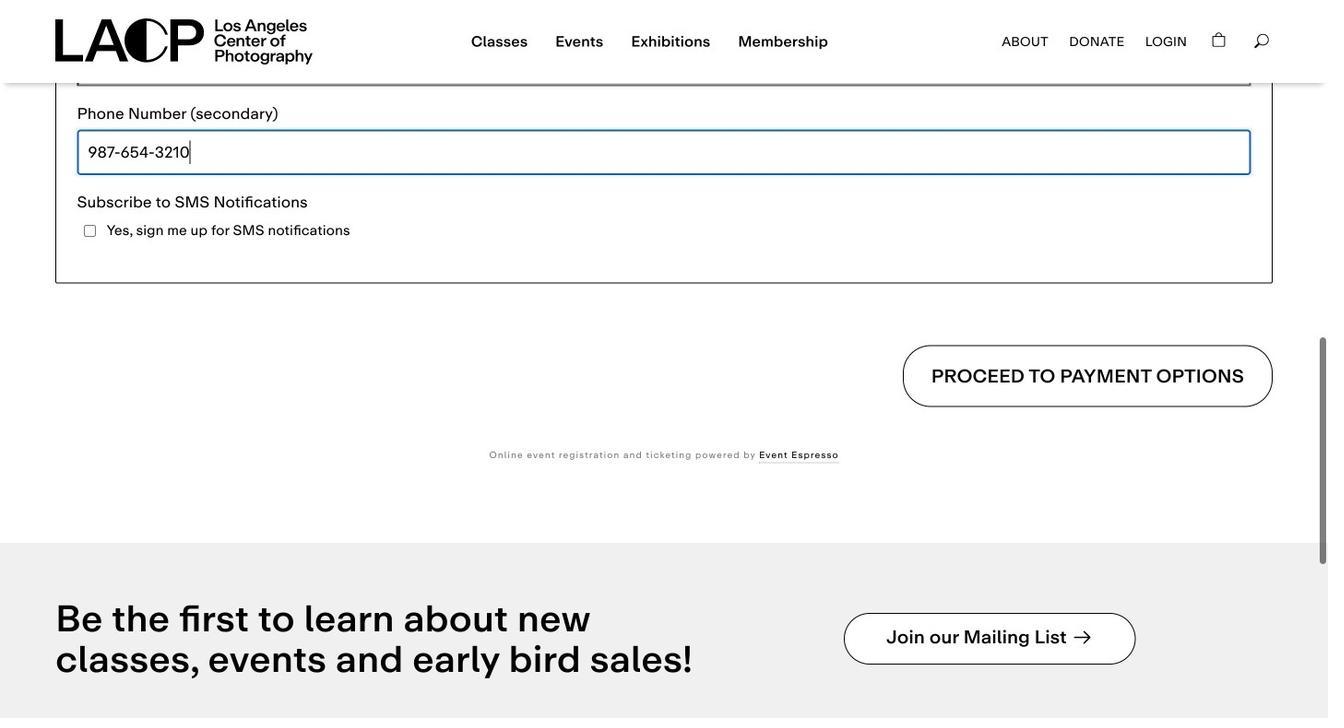 Task type: locate. For each thing, give the bounding box(es) containing it.
None submit
[[903, 346, 1274, 408]]

seach this site image
[[1255, 34, 1270, 48]]

None text field
[[77, 41, 1252, 86], [77, 130, 1252, 175], [77, 41, 1252, 86], [77, 130, 1252, 175]]

view shopping cart image
[[1212, 33, 1227, 47]]

None checkbox
[[84, 216, 96, 246]]

lacp - los angeles center of photography image
[[55, 18, 318, 65]]



